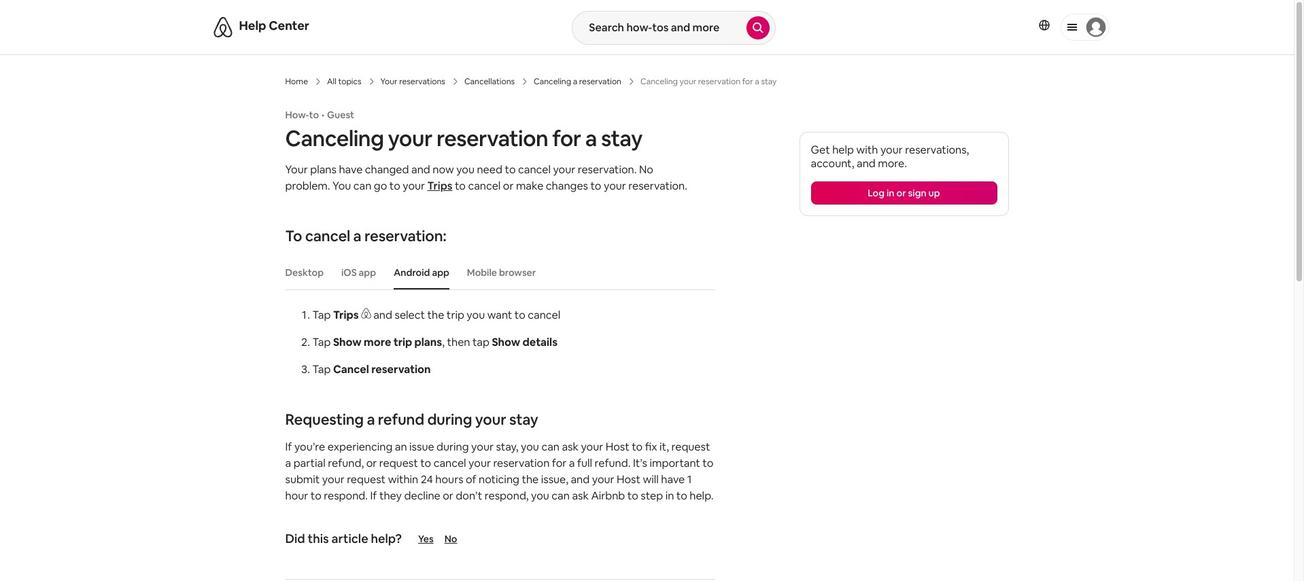 Task type: describe. For each thing, give the bounding box(es) containing it.
0 vertical spatial ask
[[562, 440, 579, 454]]

1 vertical spatial reservation.
[[628, 179, 687, 193]]

mobile browser
[[467, 267, 536, 279]]

to right need
[[505, 163, 516, 177]]

reservation:
[[364, 226, 447, 245]]

your up stay,
[[475, 410, 506, 429]]

cancellations
[[464, 76, 515, 87]]

to left •
[[309, 109, 319, 121]]

and inside your plans have changed and now you need to cancel your reservation. no problem. you can go to your
[[411, 163, 430, 177]]

all topics link
[[327, 76, 361, 87]]

your reservations link
[[381, 76, 445, 87]]

tap for show more trip plans
[[312, 335, 331, 350]]

1 vertical spatial can
[[542, 440, 560, 454]]

,
[[442, 335, 445, 350]]

cancel inside your plans have changed and now you need to cancel your reservation. no problem. you can go to your
[[518, 163, 551, 177]]

need
[[477, 163, 503, 177]]

it,
[[660, 440, 669, 454]]

to right important
[[703, 456, 714, 471]]

your up full
[[581, 440, 603, 454]]

airbnb
[[591, 489, 625, 503]]

your up changes
[[553, 163, 575, 177]]

stay for canceling your reservation for a stay
[[601, 124, 642, 152]]

get
[[811, 143, 830, 157]]

cancellations link
[[464, 76, 515, 87]]

stay for requesting a refund during your stay
[[509, 410, 538, 429]]

1 show from the left
[[333, 335, 362, 350]]

2 vertical spatial request
[[347, 473, 386, 487]]

to right changes
[[591, 179, 601, 193]]

select
[[395, 308, 425, 322]]

1 vertical spatial no
[[445, 533, 457, 545]]

center
[[269, 18, 309, 33]]

now
[[433, 163, 454, 177]]

want
[[487, 308, 512, 322]]

more.
[[878, 156, 907, 171]]

will
[[643, 473, 659, 487]]

refund.
[[595, 456, 631, 471]]

if you're experiencing an issue during your stay, you can ask your host to fix it, request a partial refund, or request to cancel your reservation for a full refund. it's important to submit your request within 24 hours of noticing the issue, and your host will have 1 hour to respond. if they decline or don't respond, you can ask airbnb to step in to help.
[[285, 440, 714, 503]]

topics
[[338, 76, 361, 87]]

stay,
[[496, 440, 519, 454]]

2 vertical spatial can
[[552, 489, 570, 503]]

your for your plans have changed and now you need to cancel your reservation. no problem. you can go to your
[[285, 163, 308, 177]]

you down issue,
[[531, 489, 549, 503]]

tap cancel reservation
[[312, 362, 431, 377]]

tap show more trip plans , then tap show details
[[312, 335, 558, 350]]

you inside your plans have changed and now you need to cancel your reservation. no problem. you can go to your
[[456, 163, 475, 177]]

to right trips link
[[455, 179, 466, 193]]

make
[[516, 179, 544, 193]]

submit
[[285, 473, 320, 487]]

with
[[856, 143, 878, 157]]

your left stay,
[[471, 440, 494, 454]]

•
[[322, 109, 324, 121]]

mobile browser button
[[460, 260, 543, 286]]

yes
[[418, 533, 434, 545]]

your up airbnb
[[592, 473, 614, 487]]

app for android app
[[432, 267, 449, 279]]

desktop
[[285, 267, 324, 279]]

1 vertical spatial host
[[617, 473, 641, 487]]

to right the want
[[515, 308, 525, 322]]

1
[[687, 473, 692, 487]]

and select the trip you want to cancel
[[371, 308, 560, 322]]

0 vertical spatial for
[[552, 124, 581, 152]]

of
[[466, 473, 476, 487]]

android app
[[394, 267, 449, 279]]

did
[[285, 531, 305, 547]]

get help with your reservations, account, and more.
[[811, 143, 969, 171]]

it's
[[633, 456, 647, 471]]

within
[[388, 473, 418, 487]]

all topics
[[327, 76, 361, 87]]

0 vertical spatial the
[[427, 308, 444, 322]]

help.
[[690, 489, 714, 503]]

then
[[447, 335, 470, 350]]

no button
[[445, 533, 484, 545]]

2 horizontal spatial or
[[503, 179, 514, 193]]

problem. you
[[285, 179, 351, 193]]

during inside if you're experiencing an issue during your stay, you can ask your host to fix it, request a partial refund, or request to cancel your reservation for a full refund. it's important to submit your request within 24 hours of noticing the issue, and your host will have 1 hour to respond. if they decline or don't respond, you can ask airbnb to step in to help.
[[437, 440, 469, 454]]

canceling your reservation for a stay
[[285, 124, 642, 152]]

canceling a reservation
[[534, 76, 621, 87]]

and inside if you're experiencing an issue during your stay, you can ask your host to fix it, request a partial refund, or request to cancel your reservation for a full refund. it's important to submit your request within 24 hours of noticing the issue, and your host will have 1 hour to respond. if they decline or don't respond, you can ask airbnb to step in to help.
[[571, 473, 590, 487]]

your reservations
[[381, 76, 445, 87]]

help
[[832, 143, 854, 157]]

to left fix
[[632, 440, 643, 454]]

tap for trips
[[312, 308, 331, 322]]

1 vertical spatial or
[[366, 456, 377, 471]]

reservations
[[399, 76, 445, 87]]

your right changes
[[604, 179, 626, 193]]

help center link
[[239, 18, 309, 33]]

desktop button
[[278, 260, 330, 286]]

issue,
[[541, 473, 568, 487]]

ios app button
[[335, 260, 383, 286]]

your plans have changed and now you need to cancel your reservation. no problem. you can go to your
[[285, 163, 653, 193]]

respond.
[[324, 489, 368, 503]]

issue
[[409, 440, 434, 454]]

home
[[285, 76, 308, 87]]

trip for plans
[[393, 335, 412, 350]]

details
[[523, 335, 558, 350]]

no inside your plans have changed and now you need to cancel your reservation. no problem. you can go to your
[[639, 163, 653, 177]]

go
[[374, 179, 387, 193]]

changed
[[365, 163, 409, 177]]

have inside if you're experiencing an issue during your stay, you can ask your host to fix it, request a partial refund, or request to cancel your reservation for a full refund. it's important to submit your request within 24 hours of noticing the issue, and your host will have 1 hour to respond. if they decline or don't respond, you can ask airbnb to step in to help.
[[661, 473, 685, 487]]

trip for you
[[447, 308, 464, 322]]



Task type: vqa. For each thing, say whether or not it's contained in the screenshot.
Refunds related to Refunds for cancellations
no



Task type: locate. For each thing, give the bounding box(es) containing it.
or down 'experiencing'
[[366, 456, 377, 471]]

0 vertical spatial tap
[[312, 308, 331, 322]]

ios
[[341, 267, 357, 279]]

app for ios app
[[359, 267, 376, 279]]

0 vertical spatial reservation.
[[578, 163, 637, 177]]

show up the cancel
[[333, 335, 362, 350]]

ios app
[[341, 267, 376, 279]]

24
[[421, 473, 433, 487]]

1 vertical spatial your
[[285, 163, 308, 177]]

stay
[[601, 124, 642, 152], [509, 410, 538, 429]]

1 horizontal spatial if
[[370, 489, 377, 503]]

1 tap from the top
[[312, 308, 331, 322]]

0 vertical spatial trip
[[447, 308, 464, 322]]

can
[[353, 179, 371, 193], [542, 440, 560, 454], [552, 489, 570, 503]]

cancel up "details"
[[528, 308, 560, 322]]

partial
[[294, 456, 326, 471]]

have left changed
[[339, 163, 363, 177]]

canceling right cancellations
[[534, 76, 571, 87]]

0 horizontal spatial canceling
[[285, 124, 384, 152]]

0 vertical spatial if
[[285, 440, 292, 454]]

account,
[[811, 156, 854, 171]]

0 horizontal spatial show
[[333, 335, 362, 350]]

cancel right to
[[305, 226, 350, 245]]

and
[[857, 156, 876, 171], [411, 163, 430, 177], [373, 308, 392, 322], [571, 473, 590, 487]]

trip right more
[[393, 335, 412, 350]]

0 vertical spatial stay
[[601, 124, 642, 152]]

respond,
[[485, 489, 529, 503]]

plans up problem. you
[[310, 163, 337, 177]]

host up refund.
[[606, 440, 629, 454]]

cancel inside if you're experiencing an issue during your stay, you can ask your host to fix it, request a partial refund, or request to cancel your reservation for a full refund. it's important to submit your request within 24 hours of noticing the issue, and your host will have 1 hour to respond. if they decline or don't respond, you can ask airbnb to step in to help.
[[434, 456, 466, 471]]

1 vertical spatial trip
[[393, 335, 412, 350]]

have
[[339, 163, 363, 177], [661, 473, 685, 487]]

help center
[[239, 18, 309, 33]]

to left step
[[627, 489, 638, 503]]

article
[[331, 531, 368, 547]]

1 horizontal spatial trip
[[447, 308, 464, 322]]

airbnb homepage image
[[212, 16, 234, 38]]

tap
[[312, 308, 331, 322], [312, 335, 331, 350], [312, 362, 331, 377]]

have down important
[[661, 473, 685, 487]]

tap down desktop on the top of the page
[[312, 308, 331, 322]]

1 horizontal spatial plans
[[415, 335, 442, 350]]

reservation
[[579, 76, 621, 87], [436, 124, 548, 152], [371, 362, 431, 377], [493, 456, 550, 471]]

to right go
[[389, 179, 400, 193]]

main navigation menu image
[[1086, 17, 1106, 37]]

reservation. inside your plans have changed and now you need to cancel your reservation. no problem. you can go to your
[[578, 163, 637, 177]]

reservation for a
[[579, 76, 621, 87]]

your inside get help with your reservations, account, and more.
[[881, 143, 903, 157]]

mobile
[[467, 267, 497, 279]]

ask left airbnb
[[572, 489, 589, 503]]

your up changed
[[388, 124, 432, 152]]

you left the want
[[467, 308, 485, 322]]

the inside if you're experiencing an issue during your stay, you can ask your host to fix it, request a partial refund, or request to cancel your reservation for a full refund. it's important to submit your request within 24 hours of noticing the issue, and your host will have 1 hour to respond. if they decline or don't respond, you can ask airbnb to step in to help.
[[522, 473, 539, 487]]

show right tap
[[492, 335, 520, 350]]

you right now
[[456, 163, 475, 177]]

if left you're
[[285, 440, 292, 454]]

trips
[[427, 179, 452, 193], [333, 308, 359, 322]]

yes button
[[418, 533, 434, 545]]

cancel up "hours"
[[434, 456, 466, 471]]

cancel down need
[[468, 179, 501, 193]]

trips to cancel or make changes to your reservation.
[[427, 179, 687, 193]]

reservation for cancel
[[371, 362, 431, 377]]

more
[[364, 335, 391, 350]]

2 vertical spatial tap
[[312, 362, 331, 377]]

1 horizontal spatial stay
[[601, 124, 642, 152]]

your inside your plans have changed and now you need to cancel your reservation. no problem. you can go to your
[[285, 163, 308, 177]]

for up changes
[[552, 124, 581, 152]]

step
[[641, 489, 663, 503]]

request down refund,
[[347, 473, 386, 487]]

your up problem. you
[[285, 163, 308, 177]]

0 vertical spatial no
[[639, 163, 653, 177]]

how-to • guest
[[285, 109, 354, 121]]

tab list
[[278, 256, 715, 290]]

request down an
[[379, 456, 418, 471]]

0 vertical spatial trips
[[427, 179, 452, 193]]

you're
[[294, 440, 325, 454]]

important
[[650, 456, 700, 471]]

can up issue,
[[542, 440, 560, 454]]

canceling for canceling your reservation for a stay
[[285, 124, 384, 152]]

plans inside your plans have changed and now you need to cancel your reservation. no problem. you can go to your
[[310, 163, 337, 177]]

2 app from the left
[[432, 267, 449, 279]]

0 horizontal spatial if
[[285, 440, 292, 454]]

trips down ios
[[333, 308, 359, 322]]

reservation for your
[[436, 124, 548, 152]]

canceling
[[534, 76, 571, 87], [285, 124, 384, 152]]

browser
[[499, 267, 536, 279]]

2 tap from the top
[[312, 335, 331, 350]]

your
[[381, 76, 397, 87], [285, 163, 308, 177]]

cancel up make
[[518, 163, 551, 177]]

guest
[[327, 109, 354, 121]]

1 vertical spatial ask
[[572, 489, 589, 503]]

android
[[394, 267, 430, 279]]

have inside your plans have changed and now you need to cancel your reservation. no problem. you can go to your
[[339, 163, 363, 177]]

canceling for canceling a reservation
[[534, 76, 571, 87]]

trips down now
[[427, 179, 452, 193]]

1 vertical spatial plans
[[415, 335, 442, 350]]

don't
[[456, 489, 482, 503]]

0 horizontal spatial the
[[427, 308, 444, 322]]

the right select
[[427, 308, 444, 322]]

they
[[379, 489, 402, 503]]

0 vertical spatial can
[[353, 179, 371, 193]]

in
[[665, 489, 674, 503]]

refund
[[378, 410, 424, 429]]

1 horizontal spatial the
[[522, 473, 539, 487]]

help?
[[371, 531, 402, 547]]

1 app from the left
[[359, 267, 376, 279]]

0 horizontal spatial app
[[359, 267, 376, 279]]

0 vertical spatial plans
[[310, 163, 337, 177]]

show
[[333, 335, 362, 350], [492, 335, 520, 350]]

your for your reservations
[[381, 76, 397, 87]]

this
[[308, 531, 329, 547]]

to right hour at the left of the page
[[311, 489, 321, 503]]

canceling a reservation link
[[534, 76, 621, 87]]

can left go
[[353, 179, 371, 193]]

0 horizontal spatial stay
[[509, 410, 538, 429]]

or down "hours"
[[443, 489, 453, 503]]

your right with
[[881, 143, 903, 157]]

3 tap from the top
[[312, 362, 331, 377]]

app right ios
[[359, 267, 376, 279]]

tap left the cancel
[[312, 362, 331, 377]]

noticing
[[479, 473, 519, 487]]

0 horizontal spatial trip
[[393, 335, 412, 350]]

tap trips
[[312, 308, 359, 322]]

your up of
[[469, 456, 491, 471]]

and left select
[[373, 308, 392, 322]]

if left they
[[370, 489, 377, 503]]

1 horizontal spatial or
[[443, 489, 453, 503]]

0 vertical spatial request
[[671, 440, 710, 454]]

1 vertical spatial for
[[552, 456, 567, 471]]

request up important
[[671, 440, 710, 454]]

trip up then at left
[[447, 308, 464, 322]]

requesting a refund during your stay
[[285, 410, 538, 429]]

0 vertical spatial host
[[606, 440, 629, 454]]

fix
[[645, 440, 657, 454]]

you
[[456, 163, 475, 177], [467, 308, 485, 322], [521, 440, 539, 454], [531, 489, 549, 503]]

0 horizontal spatial trips
[[333, 308, 359, 322]]

during right issue
[[437, 440, 469, 454]]

0 vertical spatial during
[[427, 410, 472, 429]]

for up issue,
[[552, 456, 567, 471]]

0 horizontal spatial plans
[[310, 163, 337, 177]]

1 horizontal spatial trips
[[427, 179, 452, 193]]

0 horizontal spatial no
[[445, 533, 457, 545]]

trips link
[[427, 179, 452, 193]]

an
[[395, 440, 407, 454]]

1 horizontal spatial show
[[492, 335, 520, 350]]

1 horizontal spatial have
[[661, 473, 685, 487]]

1 vertical spatial trips
[[333, 308, 359, 322]]

1 horizontal spatial app
[[432, 267, 449, 279]]

0 vertical spatial your
[[381, 76, 397, 87]]

tap
[[473, 335, 490, 350]]

1 vertical spatial canceling
[[285, 124, 384, 152]]

1 vertical spatial have
[[661, 473, 685, 487]]

your left reservations at the left
[[381, 76, 397, 87]]

can down issue,
[[552, 489, 570, 503]]

0 horizontal spatial your
[[285, 163, 308, 177]]

to cancel a reservation:
[[285, 226, 447, 245]]

1 vertical spatial if
[[370, 489, 377, 503]]

to right in
[[676, 489, 687, 503]]

and inside get help with your reservations, account, and more.
[[857, 156, 876, 171]]

0 horizontal spatial have
[[339, 163, 363, 177]]

or left make
[[503, 179, 514, 193]]

1 vertical spatial the
[[522, 473, 539, 487]]

app right android
[[432, 267, 449, 279]]

full
[[577, 456, 592, 471]]

1 vertical spatial tap
[[312, 335, 331, 350]]

0 vertical spatial have
[[339, 163, 363, 177]]

to up "24"
[[420, 456, 431, 471]]

1 horizontal spatial your
[[381, 76, 397, 87]]

0 vertical spatial or
[[503, 179, 514, 193]]

you right stay,
[[521, 440, 539, 454]]

ask
[[562, 440, 579, 454], [572, 489, 589, 503]]

refund,
[[328, 456, 364, 471]]

1 vertical spatial request
[[379, 456, 418, 471]]

tab list containing desktop
[[278, 256, 715, 290]]

0 horizontal spatial or
[[366, 456, 377, 471]]

decline
[[404, 489, 440, 503]]

how-
[[285, 109, 309, 121]]

hours
[[435, 473, 463, 487]]

reservation inside if you're experiencing an issue during your stay, you can ask your host to fix it, request a partial refund, or request to cancel your reservation for a full refund. it's important to submit your request within 24 hours of noticing the issue, and your host will have 1 hour to respond. if they decline or don't respond, you can ask airbnb to step in to help.
[[493, 456, 550, 471]]

android app button
[[387, 260, 456, 286]]

can inside your plans have changed and now you need to cancel your reservation. no problem. you can go to your
[[353, 179, 371, 193]]

did this article help?
[[285, 531, 402, 547]]

and down full
[[571, 473, 590, 487]]

for inside if you're experiencing an issue during your stay, you can ask your host to fix it, request a partial refund, or request to cancel your reservation for a full refund. it's important to submit your request within 24 hours of noticing the issue, and your host will have 1 hour to respond. if they decline or don't respond, you can ask airbnb to step in to help.
[[552, 456, 567, 471]]

host down it's
[[617, 473, 641, 487]]

the
[[427, 308, 444, 322], [522, 473, 539, 487]]

request
[[671, 440, 710, 454], [379, 456, 418, 471], [347, 473, 386, 487]]

host
[[606, 440, 629, 454], [617, 473, 641, 487]]

requesting
[[285, 410, 364, 429]]

reservation.
[[578, 163, 637, 177], [628, 179, 687, 193]]

Search how-tos and more search field
[[573, 12, 747, 44]]

tap down tap trips
[[312, 335, 331, 350]]

2 show from the left
[[492, 335, 520, 350]]

your up respond.
[[322, 473, 345, 487]]

help
[[239, 18, 266, 33]]

plans
[[310, 163, 337, 177], [415, 335, 442, 350]]

experiencing
[[328, 440, 393, 454]]

app
[[359, 267, 376, 279], [432, 267, 449, 279]]

ask up full
[[562, 440, 579, 454]]

and left now
[[411, 163, 430, 177]]

1 vertical spatial stay
[[509, 410, 538, 429]]

0 vertical spatial canceling
[[534, 76, 571, 87]]

None search field
[[572, 11, 776, 45]]

cancel
[[518, 163, 551, 177], [468, 179, 501, 193], [305, 226, 350, 245], [528, 308, 560, 322], [434, 456, 466, 471]]

1 horizontal spatial canceling
[[534, 76, 571, 87]]

canceling down guest
[[285, 124, 384, 152]]

plans left then at left
[[415, 335, 442, 350]]

during up issue
[[427, 410, 472, 429]]

your left trips link
[[403, 179, 425, 193]]

2 vertical spatial or
[[443, 489, 453, 503]]

1 vertical spatial during
[[437, 440, 469, 454]]

home link
[[285, 76, 308, 87]]

and left more. in the right of the page
[[857, 156, 876, 171]]

all
[[327, 76, 336, 87]]

the left issue,
[[522, 473, 539, 487]]

1 horizontal spatial no
[[639, 163, 653, 177]]



